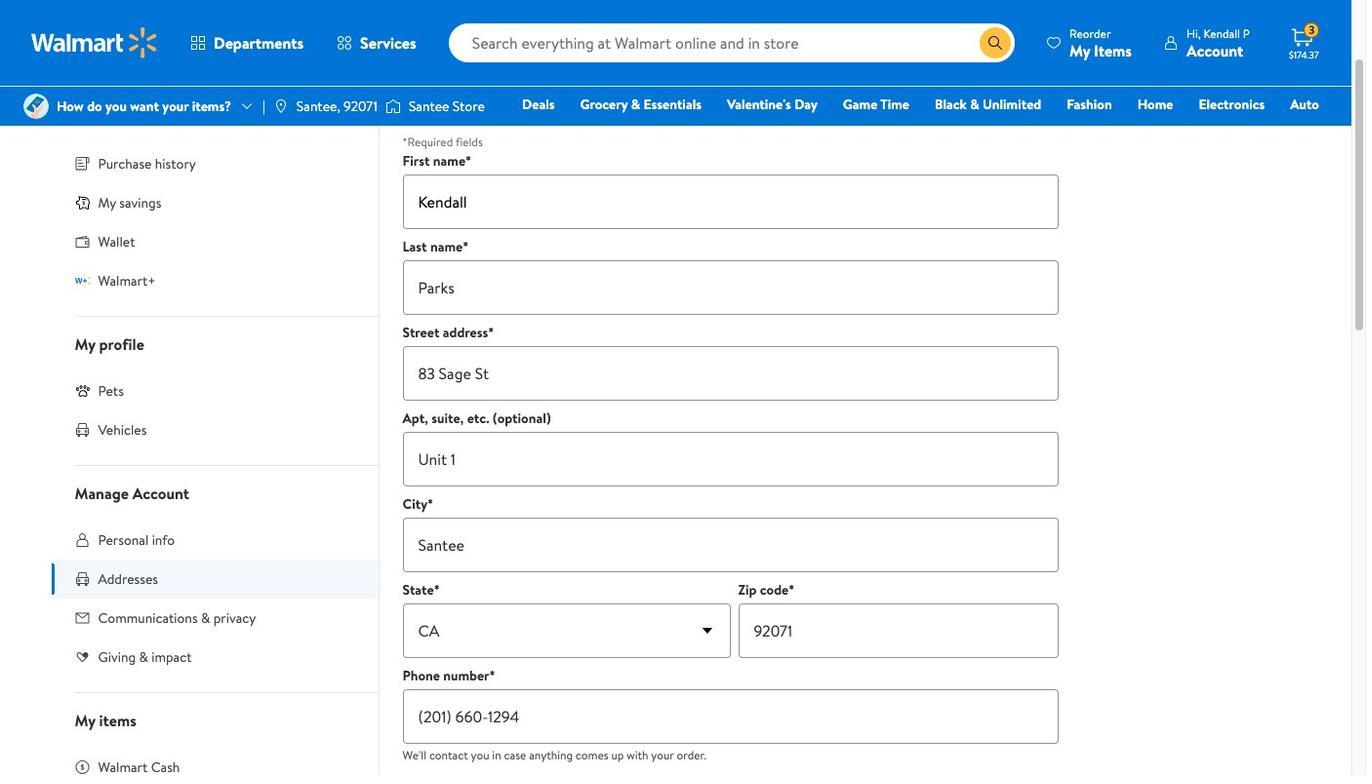Task type: describe. For each thing, give the bounding box(es) containing it.
my for profile
[[75, 334, 95, 355]]

personal info
[[98, 531, 175, 550]]

3 inside 3 $174.37
[[1309, 22, 1315, 38]]

vehicles link
[[51, 411, 378, 450]]

0 horizontal spatial walmart+
[[98, 271, 156, 291]]

|
[[263, 97, 265, 116]]

savings
[[119, 193, 161, 213]]

time
[[881, 95, 910, 114]]

debit
[[1203, 122, 1236, 142]]

Walmart Site-Wide search field
[[449, 23, 1015, 62]]

game time
[[843, 95, 910, 114]]

& for black
[[970, 95, 980, 114]]

etc.
[[467, 409, 489, 428]]

1 for from the left
[[112, 77, 127, 94]]

unlimited
[[983, 95, 1042, 114]]

black
[[935, 95, 967, 114]]

santee, 92071
[[297, 97, 378, 116]]

we'll
[[403, 748, 427, 764]]

clear search field text image
[[957, 35, 972, 50]]

game time link
[[834, 94, 918, 115]]

0 horizontal spatial your
[[162, 97, 189, 116]]

hi, for account
[[1187, 25, 1201, 41]]

electronics
[[1199, 95, 1265, 114]]

Search search field
[[449, 23, 1015, 62]]

address*
[[443, 323, 494, 343]]

history
[[155, 154, 196, 174]]

street
[[403, 323, 440, 343]]

registry link
[[1086, 121, 1153, 142]]

wallet link
[[51, 223, 378, 262]]

my for savings
[[98, 193, 116, 213]]

auto link
[[1282, 94, 1328, 115]]

icon image for my savings
[[75, 195, 90, 211]]

services
[[360, 32, 416, 54]]

92071
[[344, 97, 378, 116]]

you for in
[[471, 748, 489, 764]]

vehicles
[[98, 421, 147, 440]]

city*
[[403, 495, 433, 514]]

add
[[419, 89, 454, 115]]

departments button
[[174, 20, 320, 66]]

& for giving
[[139, 648, 148, 668]]

Apt, suite, etc. (optional) text field
[[403, 432, 1058, 487]]

giving & impact
[[98, 648, 192, 668]]

profile
[[99, 334, 144, 355]]

fields
[[456, 134, 483, 150]]

santee store
[[409, 97, 485, 116]]

my inside reorder my items
[[1070, 40, 1090, 61]]

icon image for walmart+
[[75, 273, 90, 289]]

home link
[[1129, 94, 1182, 115]]

pets link
[[51, 372, 378, 411]]

suite,
[[432, 409, 464, 428]]

in
[[492, 748, 501, 764]]

apt,
[[403, 409, 428, 428]]

items
[[99, 711, 137, 732]]

 image for santee, 92071
[[273, 99, 289, 114]]

being
[[130, 77, 158, 94]]

0 vertical spatial addresses
[[522, 32, 660, 75]]

Phone number* telephone field
[[403, 690, 1058, 745]]

game
[[843, 95, 878, 114]]

home
[[1138, 95, 1174, 114]]

delivery addresses
[[403, 32, 660, 75]]

phone
[[403, 667, 440, 686]]

 image for how do you want your items?
[[23, 94, 49, 119]]

personal info link
[[51, 521, 378, 560]]

phone number*
[[403, 667, 495, 686]]

3 inside hi, kendall thanks for being a walmart customer for 3 months
[[282, 77, 289, 94]]

reorder
[[1070, 25, 1111, 41]]

apt, suite, etc. (optional)
[[403, 409, 551, 428]]

last name*
[[403, 237, 469, 257]]

a
[[160, 77, 166, 94]]

info
[[152, 531, 175, 550]]

*required fields
[[403, 134, 483, 150]]

 image for santee store
[[385, 97, 401, 116]]

black & unlimited
[[935, 95, 1042, 114]]

1 horizontal spatial walmart+
[[1261, 122, 1320, 142]]

hi, kendall thanks for being a walmart customer for 3 months
[[75, 42, 289, 111]]

my for items
[[75, 711, 95, 732]]

electronics link
[[1190, 94, 1274, 115]]

months
[[75, 95, 113, 111]]

giving & impact link
[[51, 638, 378, 677]]

anything
[[529, 748, 573, 764]]

kendall for account
[[1204, 25, 1240, 41]]

my items
[[75, 711, 137, 732]]

grocery & essentials
[[580, 95, 702, 114]]

essentials
[[644, 95, 702, 114]]

order.
[[677, 748, 707, 764]]

you for want
[[105, 97, 127, 116]]

items?
[[192, 97, 231, 116]]

fashion
[[1067, 95, 1112, 114]]

my savings link
[[51, 183, 378, 223]]

santee,
[[297, 97, 340, 116]]

name* for first name*
[[433, 151, 472, 171]]



Task type: locate. For each thing, give the bounding box(es) containing it.
search icon image
[[988, 35, 1003, 51]]

1 vertical spatial 3
[[282, 77, 289, 94]]

account up info
[[132, 483, 189, 505]]

addresses
[[522, 32, 660, 75], [98, 570, 158, 589]]

comes
[[576, 748, 609, 764]]

1 vertical spatial walmart+
[[98, 271, 156, 291]]

how do you want your items?
[[57, 97, 231, 116]]

icon image for pets
[[75, 383, 90, 399]]

 image left the how
[[23, 94, 49, 119]]

1 vertical spatial kendall
[[110, 42, 186, 75]]

0 vertical spatial kendall
[[1204, 25, 1240, 41]]

& for communications
[[201, 609, 210, 629]]

1 horizontal spatial  image
[[273, 99, 289, 114]]

deals
[[522, 95, 555, 114]]

walmart+ down auto
[[1261, 122, 1320, 142]]

contact
[[429, 748, 468, 764]]

account up electronics at the top right of the page
[[1187, 40, 1244, 61]]

your right with
[[651, 748, 674, 764]]

3 $174.37
[[1289, 22, 1319, 61]]

kendall
[[1204, 25, 1240, 41], [110, 42, 186, 75]]

2 for from the left
[[265, 77, 280, 94]]

you
[[105, 97, 127, 116], [471, 748, 489, 764]]

3 icon image from the top
[[75, 383, 90, 399]]

reorder my items
[[1070, 25, 1132, 61]]

my left profile
[[75, 334, 95, 355]]

1 icon image from the top
[[75, 195, 90, 211]]

privacy
[[213, 609, 256, 629]]

walmart image
[[31, 27, 158, 59]]

state*
[[403, 581, 440, 600]]

 image
[[23, 94, 49, 119], [385, 97, 401, 116], [273, 99, 289, 114]]

0 vertical spatial walmart+
[[1261, 122, 1320, 142]]

hi, inside hi, kendall p account
[[1187, 25, 1201, 41]]

addresses up grocery on the top left of the page
[[522, 32, 660, 75]]

zip code*
[[738, 581, 795, 600]]

1 horizontal spatial 3
[[1309, 22, 1315, 38]]

0 horizontal spatial 3
[[282, 77, 289, 94]]

0 horizontal spatial addresses
[[98, 570, 158, 589]]

1 horizontal spatial walmart+ link
[[1253, 121, 1328, 142]]

my savings
[[98, 193, 161, 213]]

for up |
[[265, 77, 280, 94]]

0 horizontal spatial for
[[112, 77, 127, 94]]

icon image
[[75, 195, 90, 211], [75, 273, 90, 289], [75, 383, 90, 399]]

1 horizontal spatial your
[[651, 748, 674, 764]]

hi, up thanks
[[75, 42, 104, 75]]

kendall inside hi, kendall thanks for being a walmart customer for 3 months
[[110, 42, 186, 75]]

my
[[1070, 40, 1090, 61], [98, 193, 116, 213], [75, 334, 95, 355], [75, 711, 95, 732]]

black & unlimited link
[[926, 94, 1050, 115]]

0 vertical spatial icon image
[[75, 195, 90, 211]]

0 vertical spatial name*
[[433, 151, 472, 171]]

icon image up my profile
[[75, 273, 90, 289]]

1 horizontal spatial you
[[471, 748, 489, 764]]

your
[[162, 97, 189, 116], [651, 748, 674, 764]]

up
[[611, 748, 624, 764]]

1 vertical spatial hi,
[[75, 42, 104, 75]]

1 vertical spatial you
[[471, 748, 489, 764]]

account inside hi, kendall p account
[[1187, 40, 1244, 61]]

0 horizontal spatial hi,
[[75, 42, 104, 75]]

zip
[[738, 581, 757, 600]]

2 icon image from the top
[[75, 273, 90, 289]]

+
[[403, 89, 414, 115]]

1 vertical spatial name*
[[430, 237, 469, 257]]

1 vertical spatial walmart+ link
[[51, 262, 378, 301]]

hi, kendall p account
[[1187, 25, 1250, 61]]

name* down '*required fields'
[[433, 151, 472, 171]]

one debit
[[1170, 122, 1236, 142]]

1 horizontal spatial hi,
[[1187, 25, 1201, 41]]

kendall inside hi, kendall p account
[[1204, 25, 1240, 41]]

0 vertical spatial 3
[[1309, 22, 1315, 38]]

& left privacy at the bottom left
[[201, 609, 210, 629]]

how
[[57, 97, 84, 116]]

kendall for for
[[110, 42, 186, 75]]

thanks
[[75, 77, 109, 94]]

your down a
[[162, 97, 189, 116]]

purchase history
[[98, 154, 196, 174]]

purchase history link
[[51, 144, 378, 183]]

items
[[1094, 40, 1132, 61]]

addresses down personal
[[98, 570, 158, 589]]

wallet
[[98, 232, 135, 252]]

0 horizontal spatial you
[[105, 97, 127, 116]]

my profile
[[75, 334, 144, 355]]

(optional)
[[493, 409, 551, 428]]

number*
[[443, 667, 495, 686]]

day
[[795, 95, 818, 114]]

 image left +
[[385, 97, 401, 116]]

communications & privacy link
[[51, 599, 378, 638]]

last
[[403, 237, 427, 257]]

fashion link
[[1058, 94, 1121, 115]]

valentine's day
[[727, 95, 818, 114]]

1 horizontal spatial kendall
[[1204, 25, 1240, 41]]

delivery
[[403, 32, 515, 75]]

0 vertical spatial your
[[162, 97, 189, 116]]

0 horizontal spatial account
[[132, 483, 189, 505]]

hi, left p at the top
[[1187, 25, 1201, 41]]

name* right last
[[430, 237, 469, 257]]

name* for last name*
[[430, 237, 469, 257]]

street address*
[[403, 323, 494, 343]]

one
[[1170, 122, 1199, 142]]

First name* text field
[[403, 175, 1058, 229]]

communications & privacy
[[98, 609, 256, 629]]

first
[[403, 151, 430, 171]]

my left savings
[[98, 193, 116, 213]]

addresses link
[[51, 560, 378, 599]]

& for grocery
[[631, 95, 640, 114]]

City* text field
[[403, 518, 1058, 573]]

my left items on the left of page
[[75, 711, 95, 732]]

departments
[[214, 32, 304, 54]]

1 vertical spatial account
[[132, 483, 189, 505]]

personal
[[98, 531, 149, 550]]

giving
[[98, 648, 136, 668]]

breadcrumb element
[[51, 0, 1300, 19]]

walmart+ down wallet
[[98, 271, 156, 291]]

0 horizontal spatial  image
[[23, 94, 49, 119]]

0 vertical spatial you
[[105, 97, 127, 116]]

services button
[[320, 20, 433, 66]]

1 vertical spatial your
[[651, 748, 674, 764]]

you right the do
[[105, 97, 127, 116]]

0 horizontal spatial walmart+ link
[[51, 262, 378, 301]]

$174.37
[[1289, 48, 1319, 61]]

communications
[[98, 609, 198, 629]]

auto
[[1291, 95, 1320, 114]]

3 right customer
[[282, 77, 289, 94]]

hi, for thanks for being a walmart customer for 3 months
[[75, 42, 104, 75]]

valentine's day link
[[718, 94, 827, 115]]

code*
[[760, 581, 795, 600]]

my left items
[[1070, 40, 1090, 61]]

icon image left pets
[[75, 383, 90, 399]]

1 horizontal spatial addresses
[[522, 32, 660, 75]]

3
[[1309, 22, 1315, 38], [282, 77, 289, 94]]

1 horizontal spatial for
[[265, 77, 280, 94]]

santee
[[409, 97, 449, 116]]

& right black
[[970, 95, 980, 114]]

0 vertical spatial walmart+ link
[[1253, 121, 1328, 142]]

walmart+ link down auto
[[1253, 121, 1328, 142]]

1 horizontal spatial account
[[1187, 40, 1244, 61]]

2 horizontal spatial  image
[[385, 97, 401, 116]]

0 vertical spatial account
[[1187, 40, 1244, 61]]

2 vertical spatial icon image
[[75, 383, 90, 399]]

 image right |
[[273, 99, 289, 114]]

manage
[[75, 483, 129, 505]]

& inside 'link'
[[201, 609, 210, 629]]

want
[[130, 97, 159, 116]]

kendall up being
[[110, 42, 186, 75]]

name*
[[433, 151, 472, 171], [430, 237, 469, 257]]

Street address* text field
[[403, 346, 1058, 401]]

store
[[453, 97, 485, 116]]

& right grocery on the top left of the page
[[631, 95, 640, 114]]

Last name* text field
[[403, 261, 1058, 315]]

0 horizontal spatial kendall
[[110, 42, 186, 75]]

walmart+ link down my savings link
[[51, 262, 378, 301]]

first name*
[[403, 151, 472, 171]]

3 up $174.37
[[1309, 22, 1315, 38]]

deals link
[[513, 94, 564, 115]]

icon image inside my savings link
[[75, 195, 90, 211]]

you left in
[[471, 748, 489, 764]]

grocery & essentials link
[[571, 94, 711, 115]]

1 vertical spatial icon image
[[75, 273, 90, 289]]

pets
[[98, 382, 124, 401]]

icon image left my savings
[[75, 195, 90, 211]]

for left being
[[112, 77, 127, 94]]

& right giving
[[139, 648, 148, 668]]

Zip code* text field
[[738, 604, 1058, 659]]

hi, inside hi, kendall thanks for being a walmart customer for 3 months
[[75, 42, 104, 75]]

icon image inside pets 'link'
[[75, 383, 90, 399]]

0 vertical spatial hi,
[[1187, 25, 1201, 41]]

with
[[627, 748, 648, 764]]

kendall left p at the top
[[1204, 25, 1240, 41]]

*required
[[403, 134, 453, 150]]

grocery
[[580, 95, 628, 114]]

1 vertical spatial addresses
[[98, 570, 158, 589]]



Task type: vqa. For each thing, say whether or not it's contained in the screenshot.
Baby in the dropdown button
no



